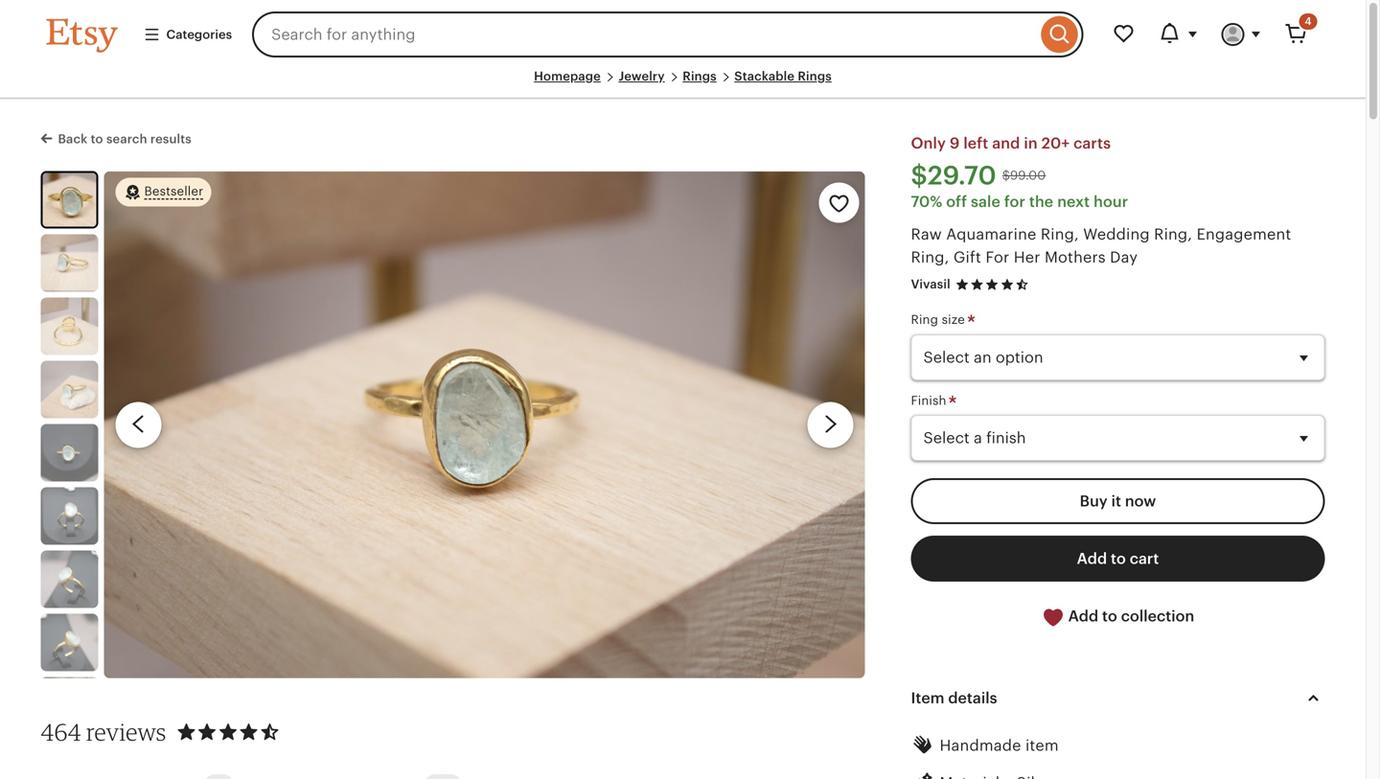 Task type: describe. For each thing, give the bounding box(es) containing it.
0 horizontal spatial raw aquamarine ring wedding ring engagement ring gift for image 1 image
[[43, 173, 96, 227]]

item
[[1026, 737, 1059, 754]]

collection
[[1121, 608, 1195, 625]]

add to cart button
[[911, 536, 1325, 582]]

rings link
[[683, 69, 717, 83]]

item
[[911, 690, 945, 707]]

ring
[[911, 313, 939, 327]]

$29.70
[[911, 161, 997, 190]]

to for search
[[91, 132, 103, 146]]

reviews
[[86, 718, 166, 746]]

to for cart
[[1111, 550, 1126, 568]]

handmade
[[940, 737, 1022, 754]]

item details
[[911, 690, 998, 707]]

her
[[1014, 249, 1041, 266]]

4
[[1305, 15, 1312, 27]]

categories button
[[129, 17, 246, 52]]

gift
[[954, 249, 982, 266]]

$29.70 $99.00
[[911, 161, 1046, 190]]

raw aquamarine ring wedding ring engagement ring gift for image 4 image
[[41, 361, 98, 419]]

70%
[[911, 193, 943, 211]]

left
[[964, 135, 989, 152]]

20+
[[1042, 135, 1070, 152]]

item details button
[[894, 675, 1343, 721]]

aquamarine
[[946, 226, 1037, 243]]

buy it now button
[[911, 478, 1325, 524]]

menu bar containing homepage
[[46, 69, 1320, 99]]

now
[[1125, 493, 1157, 510]]

next
[[1058, 193, 1090, 211]]

it
[[1112, 493, 1122, 510]]

raw aquamarine ring wedding ring engagement ring gift for image 3 image
[[41, 298, 98, 355]]

engagement
[[1197, 226, 1292, 243]]

2 rings from the left
[[798, 69, 832, 83]]

size
[[942, 313, 965, 327]]

results
[[150, 132, 192, 146]]

categories
[[166, 27, 232, 42]]

vivasil link
[[911, 277, 951, 292]]

464 reviews
[[41, 718, 166, 746]]

add to cart
[[1077, 550, 1159, 568]]

raw aquamarine ring wedding ring engagement ring gift for image 7 image
[[41, 551, 98, 609]]

back to search results link
[[41, 128, 192, 148]]

hour
[[1094, 193, 1129, 211]]

buy it now
[[1080, 493, 1157, 510]]

raw aquamarine ring, wedding ring, engagement ring, gift for her mothers day
[[911, 226, 1292, 266]]

add for add to cart
[[1077, 550, 1108, 568]]

0 horizontal spatial ring,
[[911, 249, 950, 266]]

finish
[[911, 393, 950, 408]]

bestseller
[[144, 184, 204, 199]]

raw aquamarine ring wedding ring engagement ring gift for image 5 image
[[41, 424, 98, 482]]

in
[[1024, 135, 1038, 152]]

bestseller button
[[116, 177, 211, 208]]



Task type: locate. For each thing, give the bounding box(es) containing it.
tab list
[[41, 763, 817, 779]]

rings right the "jewelry"
[[683, 69, 717, 83]]

add to collection button
[[911, 593, 1325, 641]]

wedding
[[1084, 226, 1150, 243]]

70% off sale for the next hour
[[911, 193, 1129, 211]]

for
[[986, 249, 1010, 266]]

add to collection
[[1065, 608, 1195, 625]]

0 vertical spatial to
[[91, 132, 103, 146]]

stackable rings
[[735, 69, 832, 83]]

stackable rings link
[[735, 69, 832, 83]]

vivasil
[[911, 277, 951, 292]]

4 link
[[1274, 12, 1320, 58]]

to left cart
[[1111, 550, 1126, 568]]

details
[[949, 690, 998, 707]]

back to search results
[[58, 132, 192, 146]]

search
[[106, 132, 147, 146]]

rings right stackable
[[798, 69, 832, 83]]

mothers
[[1045, 249, 1106, 266]]

to right "back"
[[91, 132, 103, 146]]

1 horizontal spatial ring,
[[1041, 226, 1079, 243]]

add
[[1077, 550, 1108, 568], [1069, 608, 1099, 625]]

none search field inside the categories banner
[[252, 12, 1084, 58]]

raw
[[911, 226, 942, 243]]

cart
[[1130, 550, 1159, 568]]

to for collection
[[1103, 608, 1118, 625]]

1 vertical spatial to
[[1111, 550, 1126, 568]]

1 horizontal spatial raw aquamarine ring wedding ring engagement ring gift for image 1 image
[[104, 171, 865, 679]]

for
[[1005, 193, 1026, 211]]

carts
[[1074, 135, 1111, 152]]

only
[[911, 135, 946, 152]]

buy
[[1080, 493, 1108, 510]]

off
[[947, 193, 967, 211]]

1 horizontal spatial rings
[[798, 69, 832, 83]]

add left cart
[[1077, 550, 1108, 568]]

add for add to collection
[[1069, 608, 1099, 625]]

ring, up mothers
[[1041, 226, 1079, 243]]

2 horizontal spatial ring,
[[1154, 226, 1193, 243]]

raw aquamarine ring wedding ring engagement ring gift for image 6 image
[[41, 488, 98, 545]]

464
[[41, 718, 81, 746]]

and
[[993, 135, 1021, 152]]

9
[[950, 135, 960, 152]]

homepage link
[[534, 69, 601, 83]]

day
[[1110, 249, 1138, 266]]

rings
[[683, 69, 717, 83], [798, 69, 832, 83]]

jewelry
[[619, 69, 665, 83]]

0 horizontal spatial rings
[[683, 69, 717, 83]]

raw aquamarine ring wedding ring engagement ring gift for image 8 image
[[41, 614, 98, 672]]

raw aquamarine ring wedding ring engagement ring gift for image 1 image
[[104, 171, 865, 679], [43, 173, 96, 227]]

stackable
[[735, 69, 795, 83]]

only 9 left and in 20+ carts
[[911, 135, 1111, 152]]

to
[[91, 132, 103, 146], [1111, 550, 1126, 568], [1103, 608, 1118, 625]]

add down the add to cart
[[1069, 608, 1099, 625]]

the
[[1030, 193, 1054, 211]]

ring,
[[1041, 226, 1079, 243], [1154, 226, 1193, 243], [911, 249, 950, 266]]

2 vertical spatial to
[[1103, 608, 1118, 625]]

menu bar
[[46, 69, 1320, 99]]

1 vertical spatial add
[[1069, 608, 1099, 625]]

Search for anything text field
[[252, 12, 1037, 58]]

1 rings from the left
[[683, 69, 717, 83]]

raw aquamarine ring wedding ring engagement ring gift for image 2 image
[[41, 235, 98, 292]]

sale
[[971, 193, 1001, 211]]

0 vertical spatial add
[[1077, 550, 1108, 568]]

ring, right wedding
[[1154, 226, 1193, 243]]

ring, down raw
[[911, 249, 950, 266]]

handmade item
[[940, 737, 1059, 754]]

homepage
[[534, 69, 601, 83]]

jewelry link
[[619, 69, 665, 83]]

ring size
[[911, 313, 969, 327]]

to left collection in the bottom right of the page
[[1103, 608, 1118, 625]]

$99.00
[[1003, 168, 1046, 183]]

categories banner
[[12, 0, 1354, 69]]

None search field
[[252, 12, 1084, 58]]

back
[[58, 132, 88, 146]]



Task type: vqa. For each thing, say whether or not it's contained in the screenshot.
Spa Kits & Gifts Link
no



